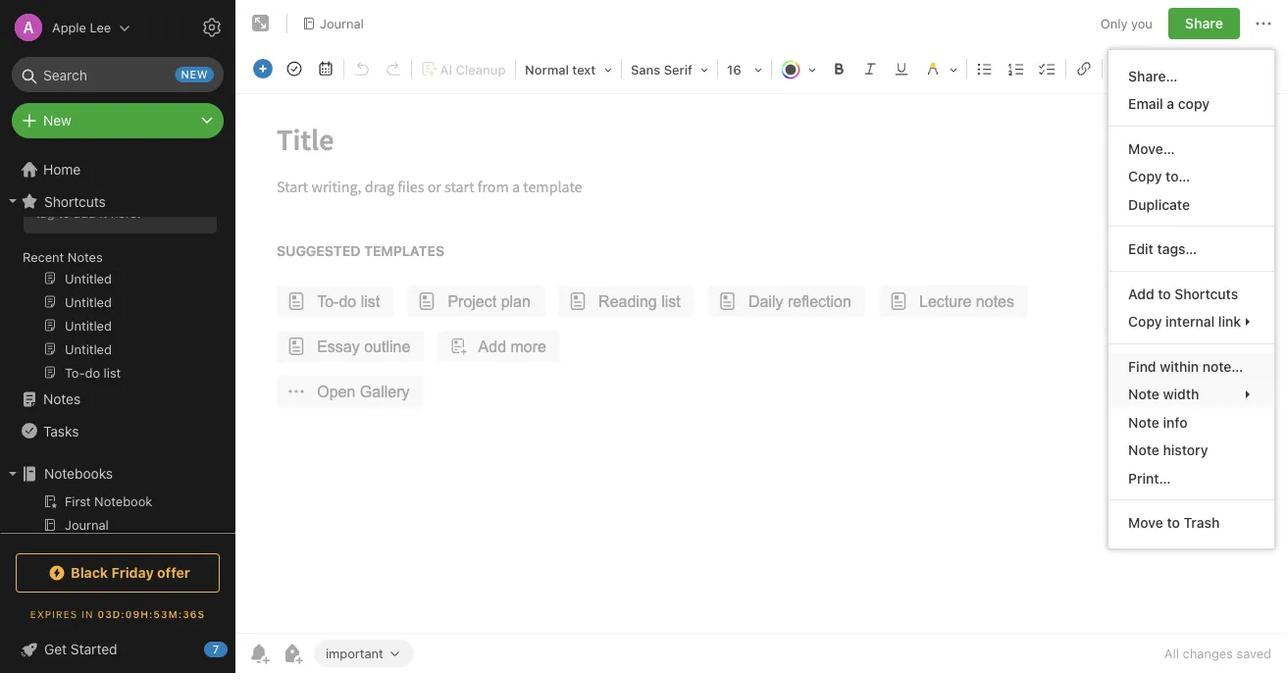 Task type: vqa. For each thing, say whether or not it's contained in the screenshot.
Sort options field
no



Task type: locate. For each thing, give the bounding box(es) containing it.
edit tags… link
[[1109, 235, 1275, 263]]

0 horizontal spatial shortcuts
[[44, 193, 106, 209]]

0 vertical spatial group
[[0, 129, 227, 392]]

share… link
[[1109, 62, 1275, 90]]

copy down move…
[[1129, 168, 1163, 185]]

note up print…
[[1129, 442, 1160, 458]]

to for move
[[1167, 515, 1181, 531]]

important Tag actions field
[[384, 647, 402, 661]]

apple lee
[[52, 20, 111, 35]]

a inside icon on a note, notebook, stack or tag to add it here.
[[154, 170, 161, 184]]

0 vertical spatial a
[[1167, 96, 1175, 112]]

2 note from the top
[[1129, 414, 1160, 430]]

note left the info
[[1129, 414, 1160, 430]]

1 vertical spatial shortcuts
[[1175, 286, 1239, 302]]

0 vertical spatial shortcuts
[[44, 193, 106, 209]]

important button
[[314, 640, 414, 667]]

0 horizontal spatial a
[[154, 170, 161, 184]]

note…
[[1203, 358, 1244, 374]]

0 vertical spatial notes
[[68, 249, 103, 264]]

text
[[573, 62, 596, 77]]

saved
[[1237, 646, 1272, 661]]

indent image
[[1156, 55, 1184, 82]]

new button
[[12, 103, 224, 138]]

tree containing home
[[0, 97, 236, 673]]

note inside note history link
[[1129, 442, 1160, 458]]

1 copy from the top
[[1129, 168, 1163, 185]]

move
[[1129, 515, 1164, 531]]

alignment image
[[1106, 56, 1153, 81]]

1 vertical spatial note
[[1129, 414, 1160, 430]]

1 vertical spatial group
[[0, 490, 227, 592]]

Note Editor text field
[[236, 94, 1288, 633]]

note history
[[1129, 442, 1209, 458]]

find
[[1129, 358, 1157, 374]]

all
[[1165, 646, 1180, 661]]

menu item
[[915, 371, 1108, 398], [915, 398, 1108, 426]]

bold image
[[825, 55, 853, 82]]

note for note info
[[1129, 414, 1160, 430]]

get
[[44, 641, 67, 658]]

journal button
[[295, 10, 371, 37]]

icon on a note, notebook, stack or tag to add it here.
[[35, 170, 180, 220]]

tree
[[0, 97, 236, 673]]

shortcuts
[[44, 193, 106, 209], [1175, 286, 1239, 302]]

to right "move"
[[1167, 515, 1181, 531]]

expires in 03d:09h:53m:36s
[[30, 609, 205, 620]]

note inside 'note info' link
[[1129, 414, 1160, 430]]

link
[[1219, 314, 1242, 330]]

within
[[1160, 358, 1199, 374]]

to for add
[[1158, 286, 1172, 302]]

2 vertical spatial to
[[1167, 515, 1181, 531]]

a left the copy
[[1167, 96, 1175, 112]]

add a reminder image
[[247, 642, 271, 665]]

tag
[[35, 205, 55, 220]]

numbered list image
[[1003, 55, 1031, 82]]

new search field
[[26, 57, 214, 92]]

edit tags…
[[1129, 241, 1198, 257]]

only you
[[1101, 16, 1153, 31]]

Account field
[[0, 8, 131, 47]]

Search text field
[[26, 57, 210, 92]]

black
[[71, 565, 108, 581]]

copy down add
[[1129, 314, 1163, 330]]

friday
[[111, 565, 154, 581]]

to right add
[[1158, 286, 1172, 302]]

Insert field
[[248, 55, 278, 82]]

important
[[326, 646, 384, 661]]

copy
[[1129, 168, 1163, 185], [1129, 314, 1163, 330]]

1 group from the top
[[0, 129, 227, 392]]

a
[[1167, 96, 1175, 112], [154, 170, 161, 184]]

note,
[[35, 187, 66, 202]]

expand note image
[[249, 12, 273, 35]]

find within note…
[[1129, 358, 1244, 374]]

edit
[[1129, 241, 1154, 257]]

move to trash
[[1129, 515, 1220, 531]]

note down find
[[1129, 386, 1160, 402]]

share
[[1186, 15, 1224, 31]]

03d:09h:53m:36s
[[98, 609, 205, 620]]

find within note… link
[[1109, 352, 1275, 380]]

group
[[0, 129, 227, 392], [0, 490, 227, 592]]

More actions field
[[1252, 8, 1276, 39]]

note width menu item
[[1109, 380, 1275, 408]]

history
[[1164, 442, 1209, 458]]

copy to… link
[[1109, 162, 1275, 190]]

copy inside field
[[1129, 314, 1163, 330]]

print…
[[1129, 470, 1171, 486]]

move to trash link
[[1109, 509, 1275, 537]]

internal
[[1166, 314, 1215, 330]]

note inside note width 'link'
[[1129, 386, 1160, 402]]

2 vertical spatial note
[[1129, 442, 1160, 458]]

2 copy from the top
[[1129, 314, 1163, 330]]

add
[[74, 205, 96, 220]]

started
[[71, 641, 117, 658]]

1 horizontal spatial a
[[1167, 96, 1175, 112]]

3 note from the top
[[1129, 442, 1160, 458]]

to right tag
[[58, 205, 70, 220]]

checklist image
[[1034, 55, 1062, 82]]

1 note from the top
[[1129, 386, 1160, 402]]

share button
[[1169, 8, 1241, 39]]

more actions image
[[1252, 12, 1276, 35]]

1 vertical spatial to
[[1158, 286, 1172, 302]]

shortcuts inside button
[[44, 193, 106, 209]]

1 vertical spatial copy
[[1129, 314, 1163, 330]]

note
[[1129, 386, 1160, 402], [1129, 414, 1160, 430], [1129, 442, 1160, 458]]

click to collapse image
[[228, 637, 243, 661]]

notes up tasks
[[43, 391, 81, 407]]

changes
[[1183, 646, 1234, 661]]

Copy internal link field
[[1109, 308, 1275, 336]]

0 vertical spatial copy
[[1129, 168, 1163, 185]]

expand notebooks image
[[5, 466, 21, 482]]

1 horizontal spatial dropdown list menu
[[1109, 62, 1275, 537]]

notes right recent at left top
[[68, 249, 103, 264]]

0 vertical spatial note
[[1129, 386, 1160, 402]]

icon
[[107, 170, 132, 184]]

duplicate link
[[1109, 190, 1275, 218]]

Font family field
[[624, 55, 715, 83]]

0 vertical spatial to
[[58, 205, 70, 220]]

notes
[[68, 249, 103, 264], [43, 391, 81, 407]]

copy to…
[[1129, 168, 1191, 185]]

note for note history
[[1129, 442, 1160, 458]]

1 vertical spatial notes
[[43, 391, 81, 407]]

add to shortcuts
[[1129, 286, 1239, 302]]

to
[[58, 205, 70, 220], [1158, 286, 1172, 302], [1167, 515, 1181, 531]]

a right on
[[154, 170, 161, 184]]

1 horizontal spatial shortcuts
[[1175, 286, 1239, 302]]

notebook,
[[69, 187, 129, 202]]

copy internal link link
[[1109, 308, 1275, 336]]

only
[[1101, 16, 1128, 31]]

Alignment field
[[1105, 55, 1154, 82]]

1 vertical spatial a
[[154, 170, 161, 184]]

sans serif
[[631, 62, 693, 77]]

2 group from the top
[[0, 490, 227, 592]]

journal
[[320, 16, 364, 31]]

task image
[[281, 55, 308, 82]]

group containing icon on a note, notebook, stack or tag to add it here.
[[0, 129, 227, 392]]

note history link
[[1109, 436, 1275, 464]]

email a copy link
[[1109, 90, 1275, 118]]

to inside icon on a note, notebook, stack or tag to add it here.
[[58, 205, 70, 220]]

underline image
[[888, 55, 916, 82]]

dropdown list menu
[[1109, 62, 1275, 537], [915, 371, 1108, 426]]



Task type: describe. For each thing, give the bounding box(es) containing it.
note for note width
[[1129, 386, 1160, 402]]

notes link
[[0, 384, 227, 415]]

recent
[[23, 249, 64, 264]]

black friday offer
[[71, 565, 190, 581]]

notebooks
[[44, 466, 113, 482]]

add to shortcuts link
[[1109, 280, 1275, 308]]

note width
[[1129, 386, 1200, 402]]

here.
[[111, 205, 141, 220]]

italic image
[[857, 55, 884, 82]]

lee
[[90, 20, 111, 35]]

info
[[1164, 414, 1188, 430]]

tasks
[[43, 423, 79, 439]]

Highlight field
[[918, 55, 965, 83]]

shortcuts button
[[0, 185, 227, 217]]

new
[[43, 112, 71, 129]]

email a copy
[[1129, 96, 1210, 112]]

trash
[[1184, 515, 1220, 531]]

you
[[1132, 16, 1153, 31]]

bulleted list image
[[972, 55, 999, 82]]

2 menu item from the top
[[915, 398, 1108, 426]]

or
[[168, 187, 180, 202]]

copy for copy internal link
[[1129, 314, 1163, 330]]

home
[[43, 161, 81, 178]]

notes inside group
[[68, 249, 103, 264]]

normal
[[525, 62, 569, 77]]

a inside dropdown list 'menu'
[[1167, 96, 1175, 112]]

notes inside notes link
[[43, 391, 81, 407]]

copy
[[1179, 96, 1210, 112]]

duplicate
[[1129, 196, 1191, 212]]

Heading level field
[[518, 55, 619, 83]]

expires
[[30, 609, 78, 620]]

Note width field
[[1109, 380, 1275, 408]]

calendar event image
[[312, 55, 340, 82]]

print… link
[[1109, 464, 1275, 492]]

tags…
[[1158, 241, 1198, 257]]

note window element
[[236, 0, 1288, 673]]

normal text
[[525, 62, 596, 77]]

add tag image
[[281, 642, 304, 665]]

16
[[727, 62, 742, 77]]

recent notes
[[23, 249, 103, 264]]

it
[[100, 205, 107, 220]]

note info link
[[1109, 408, 1275, 436]]

new
[[181, 68, 208, 81]]

note info
[[1129, 414, 1188, 430]]

insert link image
[[1071, 55, 1098, 82]]

stack
[[132, 187, 164, 202]]

copy internal link
[[1129, 314, 1242, 330]]

move… link
[[1109, 134, 1275, 162]]

1 menu item from the top
[[915, 371, 1108, 398]]

note width link
[[1109, 380, 1275, 408]]

Font color field
[[774, 55, 823, 83]]

in
[[82, 609, 94, 620]]

find within note… menu item
[[1109, 352, 1275, 380]]

tasks button
[[0, 415, 227, 447]]

black friday offer button
[[16, 554, 220, 593]]

all changes saved
[[1165, 646, 1272, 661]]

shortcuts inside dropdown list 'menu'
[[1175, 286, 1239, 302]]

get started
[[44, 641, 117, 658]]

apple
[[52, 20, 86, 35]]

copy for copy to…
[[1129, 168, 1163, 185]]

sans
[[631, 62, 661, 77]]

notebooks link
[[0, 458, 227, 490]]

Help and Learning task checklist field
[[0, 634, 236, 665]]

offer
[[157, 565, 190, 581]]

7
[[213, 643, 219, 656]]

add
[[1129, 286, 1155, 302]]

width
[[1164, 386, 1200, 402]]

dropdown list menu containing share…
[[1109, 62, 1275, 537]]

to…
[[1166, 168, 1191, 185]]

home link
[[0, 154, 236, 185]]

settings image
[[200, 16, 224, 39]]

move…
[[1129, 140, 1175, 157]]

email
[[1129, 96, 1164, 112]]

serif
[[664, 62, 693, 77]]

on
[[136, 170, 151, 184]]

0 horizontal spatial dropdown list menu
[[915, 371, 1108, 426]]

Font size field
[[720, 55, 769, 83]]



